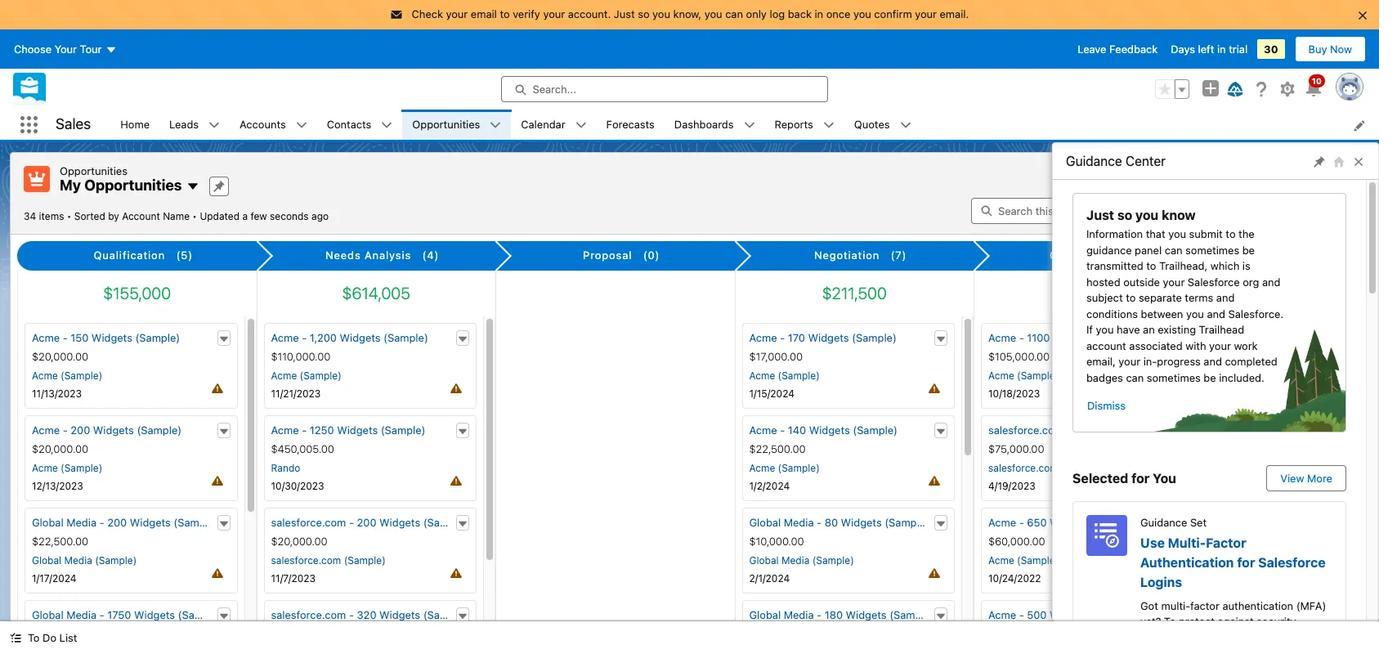 Task type: locate. For each thing, give the bounding box(es) containing it.
you right the if
[[1097, 323, 1114, 336]]

text default image for the contacts link
[[381, 120, 393, 131]]

can down in-
[[1127, 371, 1145, 384]]

1 vertical spatial for
[[1238, 555, 1256, 570]]

1 vertical spatial can
[[1165, 243, 1183, 256]]

0 horizontal spatial guidance
[[1067, 154, 1123, 169]]

salesforce.com inside $20,000.00 salesforce.com (sample) 11/7/2023
[[271, 554, 341, 567]]

center
[[1126, 154, 1166, 169]]

widgets inside the 'salesforce.com - 200 widgets (sample)' link
[[380, 516, 421, 529]]

0 horizontal spatial to
[[28, 631, 40, 645]]

$20,000.00 down 150
[[32, 350, 88, 363]]

widgets inside the global media - 80 widgets (sample) link
[[841, 516, 882, 529]]

1 horizontal spatial in
[[1218, 42, 1227, 55]]

widgets right 180
[[846, 608, 887, 622]]

acme - 200 widgets (sample)
[[32, 424, 182, 437]]

media up 1/17/2024
[[64, 554, 92, 567]]

0 horizontal spatial 200
[[71, 424, 90, 437]]

global inside global media - 200 widgets (sample) "link"
[[32, 516, 64, 529]]

- left 1100
[[1020, 331, 1025, 344]]

320
[[357, 608, 377, 622]]

widgets down the dismiss button
[[1098, 424, 1139, 437]]

global media (sample) link for $155,000
[[32, 554, 137, 568]]

$10,000.00 global media (sample) 2/1/2024
[[750, 535, 855, 585]]

1/15/2024
[[750, 388, 795, 400]]

$22,500.00 inside $22,500.00 acme (sample) 1/2/2024
[[750, 443, 806, 456]]

salesforce.com inside $75,000.00 salesforce.com (sample) 4/19/2023
[[989, 462, 1059, 474]]

200 up $20,000.00 salesforce.com (sample) 11/7/2023
[[357, 516, 377, 529]]

acme - 140 widgets (sample) link
[[750, 423, 898, 439]]

media down $10,000.00
[[782, 554, 810, 567]]

0 vertical spatial be
[[1243, 243, 1256, 256]]

0 horizontal spatial •
[[67, 210, 72, 222]]

salesforce.com for salesforce.com - 200 widgets (sample)
[[271, 516, 346, 529]]

$105,000.00 acme (sample) 10/18/2023
[[989, 350, 1059, 400]]

widgets inside acme - 650 widgets (sample) link
[[1050, 516, 1091, 529]]

list view controls image
[[1171, 198, 1207, 224]]

global media - 1750 widgets (sample)
[[32, 608, 223, 622]]

0 vertical spatial in
[[815, 7, 824, 20]]

200 for salesforce.com
[[357, 516, 377, 529]]

just
[[614, 7, 635, 20], [1087, 208, 1115, 222]]

just right 'account.'
[[614, 7, 635, 20]]

acme - 1,200 widgets (sample)
[[271, 331, 428, 344]]

(sample) inside $105,000.00 acme (sample) 10/18/2023
[[1018, 370, 1059, 382]]

widgets right 1250
[[337, 424, 378, 437]]

- left 500
[[1020, 608, 1025, 622]]

$22,500.00
[[750, 443, 806, 456], [32, 535, 88, 548]]

acme (sample) link up 1/2/2024
[[750, 461, 820, 476]]

0 vertical spatial $22,500.00
[[750, 443, 806, 456]]

you left know,
[[653, 7, 671, 20]]

text default image for global media - 180 widgets (sample) link
[[936, 611, 947, 622]]

acme up 11/21/2023
[[271, 370, 297, 382]]

to
[[1165, 615, 1177, 628], [28, 631, 40, 645]]

your down trailhead,
[[1164, 275, 1185, 288]]

accounts list item
[[230, 110, 317, 140]]

0 vertical spatial just
[[614, 7, 635, 20]]

check your email to verify your account. just so you know, you can only log back in once you confirm your email.
[[412, 7, 970, 20]]

- for acme - 1250 widgets (sample)
[[302, 424, 307, 437]]

(sample) inside $20,000.00 acme (sample) 12/13/2023
[[61, 462, 102, 474]]

be
[[1243, 243, 1256, 256], [1204, 371, 1217, 384]]

global inside $22,500.00 global media (sample) 1/17/2024
[[32, 554, 61, 567]]

widgets inside acme - 500 widgets (sample) link
[[1050, 608, 1091, 622]]

acme (sample) link up 10/24/2022
[[989, 554, 1059, 568]]

- for acme - 500 widgets (sample)
[[1020, 608, 1025, 622]]

2 global media (sample) link from the left
[[750, 554, 855, 568]]

-
[[63, 331, 68, 344], [302, 331, 307, 344], [780, 331, 785, 344], [1020, 331, 1025, 344], [63, 424, 68, 437], [302, 424, 307, 437], [780, 424, 785, 437], [1067, 424, 1072, 437], [99, 516, 104, 529], [349, 516, 354, 529], [817, 516, 822, 529], [1020, 516, 1025, 529], [99, 608, 104, 622], [349, 608, 354, 622], [817, 608, 822, 622], [1020, 608, 1025, 622]]

10/24/2022
[[989, 572, 1042, 585]]

0 horizontal spatial $22,500.00
[[32, 535, 88, 548]]

widgets right 140
[[810, 424, 850, 437]]

text default image inside to do list button
[[10, 633, 21, 644]]

0 vertical spatial for
[[1132, 471, 1150, 486]]

do
[[43, 631, 56, 645]]

acme inside '$17,000.00 acme (sample) 1/15/2024'
[[750, 370, 776, 382]]

$20,000.00 up 12/13/2023
[[32, 443, 88, 456]]

can up trailhead,
[[1165, 243, 1183, 256]]

to inside got multi-factor authentication (mfa) yet? to protect against security threats like phishing attacks, everyone is required to use mfa when logging
[[1196, 647, 1206, 654]]

acme left 150
[[32, 331, 60, 344]]

salesforce.com - 200 widgets (sample) link
[[271, 515, 468, 531]]

None search field
[[972, 198, 1168, 224]]

acme up 11/13/2023
[[32, 370, 58, 382]]

0 vertical spatial $20,000.00
[[32, 350, 88, 363]]

and right terms
[[1217, 291, 1235, 304]]

text default image inside leads list item
[[209, 120, 220, 131]]

is down threats
[[1141, 647, 1149, 654]]

global for global media - 80 widgets (sample)
[[750, 516, 781, 529]]

• right name
[[193, 210, 197, 222]]

acme up 10/18/2023
[[989, 370, 1015, 382]]

search...
[[533, 82, 577, 95]]

global up 2/1/2024
[[750, 554, 779, 567]]

widgets up $20,000.00 salesforce.com (sample) 11/7/2023
[[380, 516, 421, 529]]

widgets inside acme - 140 widgets (sample) link
[[810, 424, 850, 437]]

$20,000.00 inside $20,000.00 acme (sample) 12/13/2023
[[32, 443, 88, 456]]

widgets inside global media - 180 widgets (sample) link
[[846, 608, 887, 622]]

separate
[[1139, 291, 1183, 304]]

widgets inside 'acme - 170 widgets (sample)' link
[[809, 331, 850, 344]]

- left 650
[[1020, 516, 1025, 529]]

1 horizontal spatial 200
[[107, 516, 127, 529]]

salesforce.com up "11/7/2023"
[[271, 554, 341, 567]]

negotiation
[[815, 249, 880, 262]]

new button
[[1306, 167, 1355, 191]]

widgets inside acme - 1250 widgets (sample) link
[[337, 424, 378, 437]]

(sample) inside $60,000.00 acme (sample) 10/24/2022
[[1018, 554, 1059, 567]]

0 vertical spatial can
[[726, 7, 744, 20]]

- up $20,000.00 salesforce.com (sample) 11/7/2023
[[349, 516, 354, 529]]

acme up $105,000.00
[[989, 331, 1017, 344]]

1 vertical spatial just
[[1087, 208, 1115, 222]]

2 vertical spatial can
[[1127, 371, 1145, 384]]

- for acme - 1100 widgets (sample)
[[1020, 331, 1025, 344]]

can
[[726, 7, 744, 20], [1165, 243, 1183, 256], [1127, 371, 1145, 384]]

widgets for acme - 170 widgets (sample)
[[809, 331, 850, 344]]

back
[[788, 7, 812, 20]]

1 vertical spatial $20,000.00
[[32, 443, 88, 456]]

- for acme - 150 widgets (sample)
[[63, 331, 68, 344]]

- up $22,500.00 global media (sample) 1/17/2024
[[99, 516, 104, 529]]

media left 180
[[784, 608, 814, 622]]

widgets inside the acme - 1100 widgets (sample) link
[[1054, 331, 1094, 344]]

0 horizontal spatial global media (sample) link
[[32, 554, 137, 568]]

1 vertical spatial salesforce
[[1259, 555, 1326, 570]]

media up $22,500.00 global media (sample) 1/17/2024
[[66, 516, 97, 529]]

so
[[638, 7, 650, 20], [1118, 208, 1133, 222]]

text default image for dashboards 'link' in the top of the page
[[744, 120, 755, 131]]

dashboards link
[[665, 110, 744, 140]]

0 horizontal spatial just
[[614, 7, 635, 20]]

- left 1250
[[302, 424, 307, 437]]

1 horizontal spatial salesforce
[[1259, 555, 1326, 570]]

1 horizontal spatial be
[[1243, 243, 1256, 256]]

to right "email"
[[500, 7, 510, 20]]

acme up $450,005.00
[[271, 424, 299, 437]]

widgets inside salesforce.com - 320 widgets (sample) link
[[380, 608, 421, 622]]

salesforce.com (sample) link down the $75,000.00
[[989, 461, 1104, 476]]

1 horizontal spatial to
[[1165, 615, 1177, 628]]

just so you know information that you submit to the guidance panel can sometimes be transmitted to trailhead, which is hosted outside your salesforce org and subject to separate terms and conditions between you and salesforce. if you have an existing trailhead account associated with your work email, your in-progress and completed badges can sometimes be included.
[[1087, 208, 1284, 384]]

contacts list item
[[317, 110, 403, 140]]

acme inside $60,000.00 acme (sample) 10/24/2022
[[989, 554, 1015, 567]]

acme - 1100 widgets (sample)
[[989, 331, 1142, 344]]

global for global media - 1750 widgets (sample)
[[32, 608, 64, 622]]

acme (sample) link down '$17,000.00' at the bottom
[[750, 369, 820, 383]]

0 vertical spatial so
[[638, 7, 650, 20]]

- inside "link"
[[99, 516, 104, 529]]

0 horizontal spatial salesforce.com (sample) link
[[271, 554, 386, 568]]

to inside button
[[28, 631, 40, 645]]

1 vertical spatial guidance
[[1141, 516, 1188, 529]]

0 vertical spatial to
[[1165, 615, 1177, 628]]

200 up $20,000.00 acme (sample) 12/13/2023
[[71, 424, 90, 437]]

0 horizontal spatial salesforce
[[1188, 275, 1241, 288]]

1 global media (sample) link from the left
[[32, 554, 137, 568]]

my opportunities
[[60, 177, 182, 194]]

1 horizontal spatial global media (sample) link
[[750, 554, 855, 568]]

account
[[122, 210, 160, 222]]

to
[[500, 7, 510, 20], [1226, 227, 1236, 240], [1147, 259, 1157, 272], [1126, 291, 1136, 304], [1196, 647, 1206, 654]]

$20,000.00 for salesforce.com - 200 widgets (sample)
[[271, 535, 328, 548]]

$105,000.00
[[989, 350, 1050, 363]]

buy now
[[1309, 42, 1353, 55]]

multi-
[[1169, 535, 1207, 550]]

updated
[[200, 210, 240, 222]]

global media (sample) link down $10,000.00
[[750, 554, 855, 568]]

widgets up $22,500.00 global media (sample) 1/17/2024
[[130, 516, 171, 529]]

text default image inside the accounts list item
[[296, 120, 307, 131]]

widgets for acme - 200 widgets (sample)
[[93, 424, 134, 437]]

closed won
[[1050, 249, 1117, 262]]

0 vertical spatial guidance
[[1067, 154, 1123, 169]]

widgets for salesforce.com - 600 widgets (sample)
[[1098, 424, 1139, 437]]

days left in trial
[[1172, 42, 1248, 55]]

- left 320
[[349, 608, 354, 622]]

- left the 170
[[780, 331, 785, 344]]

(sample) inside "link"
[[174, 516, 218, 529]]

1 vertical spatial $22,500.00
[[32, 535, 88, 548]]

10 button
[[1305, 74, 1326, 99]]

acme inside $110,000.00 acme (sample) 11/21/2023
[[271, 370, 297, 382]]

acme
[[32, 331, 60, 344], [271, 331, 299, 344], [750, 331, 778, 344], [989, 331, 1017, 344], [32, 370, 58, 382], [271, 370, 297, 382], [750, 370, 776, 382], [989, 370, 1015, 382], [32, 424, 60, 437], [271, 424, 299, 437], [750, 424, 778, 437], [32, 462, 58, 474], [750, 462, 776, 474], [989, 516, 1017, 529], [989, 554, 1015, 567], [989, 608, 1017, 622]]

2 vertical spatial $20,000.00
[[271, 535, 328, 548]]

just inside just so you know information that you submit to the guidance panel can sometimes be transmitted to trailhead, which is hosted outside your salesforce org and subject to separate terms and conditions between you and salesforce. if you have an existing trailhead account associated with your work email, your in-progress and completed badges can sometimes be included.
[[1087, 208, 1115, 222]]

acme (sample) link for 200
[[32, 461, 102, 476]]

guidance left center
[[1067, 154, 1123, 169]]

$20,000.00 salesforce.com (sample) 11/7/2023
[[271, 535, 386, 585]]

to left "use"
[[1196, 647, 1206, 654]]

salesforce inside guidance set use multi-factor authentication for salesforce logins
[[1259, 555, 1326, 570]]

1 vertical spatial in
[[1218, 42, 1227, 55]]

mfa
[[1230, 647, 1252, 654]]

completed
[[1226, 355, 1278, 368]]

group
[[1156, 79, 1190, 99]]

so inside just so you know information that you submit to the guidance panel can sometimes be transmitted to trailhead, which is hosted outside your salesforce org and subject to separate terms and conditions between you and salesforce. if you have an existing trailhead account associated with your work email, your in-progress and completed badges can sometimes be included.
[[1118, 208, 1133, 222]]

global up do
[[32, 608, 64, 622]]

$22,500.00 inside $22,500.00 global media (sample) 1/17/2024
[[32, 535, 88, 548]]

1 horizontal spatial guidance
[[1141, 516, 1188, 529]]

calendar list item
[[511, 110, 597, 140]]

factor
[[1191, 599, 1220, 612]]

(5)
[[176, 249, 193, 262]]

to down multi-
[[1165, 615, 1177, 628]]

can for to
[[726, 7, 744, 20]]

salesforce
[[1188, 275, 1241, 288], [1259, 555, 1326, 570]]

- left 140
[[780, 424, 785, 437]]

widgets right 150
[[92, 331, 132, 344]]

new
[[1319, 173, 1341, 186]]

use multi-factor authentication for salesforce logins link
[[1141, 535, 1326, 589]]

quotes
[[855, 118, 890, 131]]

acme up 10/24/2022
[[989, 554, 1015, 567]]

$60,000.00
[[989, 535, 1046, 548]]

widgets inside acme - 1,200 widgets (sample) link
[[340, 331, 381, 344]]

just up information
[[1087, 208, 1115, 222]]

subject
[[1087, 291, 1124, 304]]

text default image for global media - 200 widgets (sample) "link"
[[218, 518, 229, 530]]

2 horizontal spatial 200
[[357, 516, 377, 529]]

dashboards list item
[[665, 110, 765, 140]]

widgets right 650
[[1050, 516, 1091, 529]]

text default image inside calendar list item
[[576, 120, 587, 131]]

text default image
[[209, 120, 220, 131], [381, 120, 393, 131], [490, 120, 502, 131], [576, 120, 587, 131], [824, 120, 835, 131], [900, 120, 912, 131], [218, 333, 229, 345], [457, 333, 469, 345], [457, 426, 469, 437], [936, 426, 947, 437], [936, 518, 947, 530], [1174, 518, 1186, 530], [218, 611, 229, 622], [457, 611, 469, 622], [936, 611, 947, 622]]

text default image for the 'salesforce.com - 200 widgets (sample)' link
[[457, 518, 469, 530]]

salesforce.com down 10/30/2023
[[271, 516, 346, 529]]

for left the you
[[1132, 471, 1150, 486]]

global media - 80 widgets (sample)
[[750, 516, 930, 529]]

1 horizontal spatial just
[[1087, 208, 1115, 222]]

media inside global media - 200 widgets (sample) "link"
[[66, 516, 97, 529]]

acme (sample) link up 12/13/2023
[[32, 461, 102, 476]]

34
[[24, 210, 36, 222]]

text default image for "quotes" link
[[900, 120, 912, 131]]

my opportunities status
[[24, 210, 200, 222]]

acme (sample) link for 140
[[750, 461, 820, 476]]

salesforce.com up the $75,000.00
[[989, 424, 1064, 437]]

text default image for acme - 1250 widgets (sample) link
[[457, 426, 469, 437]]

widgets right 500
[[1050, 608, 1091, 622]]

acme - 500 widgets (sample) link
[[989, 608, 1139, 624]]

salesforce down 'which'
[[1188, 275, 1241, 288]]

widgets for acme - 500 widgets (sample)
[[1050, 608, 1091, 622]]

calendar link
[[511, 110, 576, 140]]

$22,500.00 up 1/17/2024
[[32, 535, 88, 548]]

salesforce.com down "11/7/2023"
[[271, 608, 346, 622]]

global
[[32, 516, 64, 529], [750, 516, 781, 529], [32, 554, 61, 567], [750, 554, 779, 567], [32, 608, 64, 622], [750, 608, 781, 622]]

progress
[[1158, 355, 1201, 368]]

$22,500.00 acme (sample) 1/2/2024
[[750, 443, 820, 492]]

media for 180
[[784, 608, 814, 622]]

1 vertical spatial so
[[1118, 208, 1133, 222]]

0 vertical spatial salesforce
[[1188, 275, 1241, 288]]

leave feedback
[[1078, 42, 1158, 55]]

salesforce.com (sample) link for $75,000.00
[[989, 461, 1104, 476]]

dismiss
[[1088, 399, 1126, 412]]

0 horizontal spatial in
[[815, 7, 824, 20]]

0 vertical spatial salesforce.com (sample) link
[[989, 461, 1104, 476]]

to left do
[[28, 631, 40, 645]]

- left 180
[[817, 608, 822, 622]]

widgets inside salesforce.com - 600 widgets (sample) link
[[1098, 424, 1139, 437]]

reports list item
[[765, 110, 845, 140]]

widgets right 1100
[[1054, 331, 1094, 344]]

text default image inside the opportunities list item
[[490, 120, 502, 131]]

1 horizontal spatial $22,500.00
[[750, 443, 806, 456]]

when
[[1255, 647, 1281, 654]]

- left 1,200
[[302, 331, 307, 344]]

text default image for the global media - 80 widgets (sample) link
[[936, 518, 947, 530]]

acme (sample) link up 11/13/2023
[[32, 369, 102, 383]]

sometimes down submit
[[1186, 243, 1240, 256]]

salesforce.com (sample) link up "11/7/2023"
[[271, 554, 386, 568]]

salesforce.com - 200 widgets (sample)
[[271, 516, 468, 529]]

authentication
[[1223, 599, 1294, 612]]

widgets right 1750
[[134, 608, 175, 622]]

acme (sample) link down $105,000.00
[[989, 369, 1059, 383]]

is inside got multi-factor authentication (mfa) yet? to protect against security threats like phishing attacks, everyone is required to use mfa when logging
[[1141, 647, 1149, 654]]

widgets up $20,000.00 acme (sample) 12/13/2023
[[93, 424, 134, 437]]

global up $10,000.00
[[750, 516, 781, 529]]

media inside global media - 1750 widgets (sample) link
[[66, 608, 97, 622]]

sometimes down the progress
[[1147, 371, 1201, 384]]

an
[[1144, 323, 1156, 336]]

text default image
[[296, 120, 307, 131], [744, 120, 755, 131], [187, 180, 200, 193], [936, 333, 947, 345], [1174, 333, 1186, 345], [218, 426, 229, 437], [1174, 426, 1186, 437], [218, 518, 229, 530], [457, 518, 469, 530], [1174, 611, 1186, 622], [10, 633, 21, 644]]

media for 80
[[784, 516, 814, 529]]

text default image inside dashboards list item
[[744, 120, 755, 131]]

global up 1/17/2024
[[32, 554, 61, 567]]

1 vertical spatial is
[[1141, 647, 1149, 654]]

my opportunities|opportunities|list view element
[[10, 152, 1370, 654]]

acme up 12/13/2023
[[32, 462, 58, 474]]

0 horizontal spatial is
[[1141, 647, 1149, 654]]

once
[[827, 7, 851, 20]]

(sample) inside $110,000.00 acme (sample) 11/21/2023
[[300, 370, 342, 382]]

needs analysis
[[326, 249, 412, 262]]

2 horizontal spatial can
[[1165, 243, 1183, 256]]

global down 12/13/2023
[[32, 516, 64, 529]]

200 up $22,500.00 global media (sample) 1/17/2024
[[107, 516, 127, 529]]

a
[[242, 210, 248, 222]]

you
[[1153, 471, 1177, 486]]

- for acme - 650 widgets (sample)
[[1020, 516, 1025, 529]]

$512,000
[[1060, 284, 1128, 303]]

like
[[1179, 631, 1195, 644]]

media inside global media - 180 widgets (sample) link
[[784, 608, 814, 622]]

with
[[1186, 339, 1207, 352]]

$20,000.00 inside $20,000.00 salesforce.com (sample) 11/7/2023
[[271, 535, 328, 548]]

1 horizontal spatial can
[[1127, 371, 1145, 384]]

quotes list item
[[845, 110, 921, 140]]

1 horizontal spatial •
[[193, 210, 197, 222]]

trailhead
[[1200, 323, 1245, 336]]

quotes link
[[845, 110, 900, 140]]

$20,000.00 inside $20,000.00 acme (sample) 11/13/2023
[[32, 350, 88, 363]]

text default image inside "quotes" list item
[[900, 120, 912, 131]]

global inside global media - 180 widgets (sample) link
[[750, 608, 781, 622]]

- left 600
[[1067, 424, 1072, 437]]

1 vertical spatial to
[[28, 631, 40, 645]]

guidance inside guidance set use multi-factor authentication for salesforce logins
[[1141, 516, 1188, 529]]

text default image inside contacts list item
[[381, 120, 393, 131]]

(sample) inside $22,500.00 global media (sample) 1/17/2024
[[95, 554, 137, 567]]

text default image inside reports list item
[[824, 120, 835, 131]]

1 horizontal spatial is
[[1243, 259, 1251, 272]]

widgets inside acme - 150 widgets (sample) link
[[92, 331, 132, 344]]

1 horizontal spatial for
[[1238, 555, 1256, 570]]

0 vertical spatial is
[[1243, 259, 1251, 272]]

- left 80
[[817, 516, 822, 529]]

widgets inside global media - 200 widgets (sample) "link"
[[130, 516, 171, 529]]

is up the org
[[1243, 259, 1251, 272]]

if
[[1087, 323, 1094, 336]]

0 horizontal spatial can
[[726, 7, 744, 20]]

$110,000.00
[[271, 350, 331, 363]]

1 horizontal spatial so
[[1118, 208, 1133, 222]]

guidance center
[[1067, 154, 1166, 169]]

text default image for salesforce.com - 320 widgets (sample) link
[[457, 611, 469, 622]]

list
[[111, 110, 1380, 140]]

1 horizontal spatial salesforce.com (sample) link
[[989, 461, 1104, 476]]

global media (sample) link
[[32, 554, 137, 568], [750, 554, 855, 568]]

1 • from the left
[[67, 210, 72, 222]]

1 vertical spatial be
[[1204, 371, 1217, 384]]

acme inside $20,000.00 acme (sample) 12/13/2023
[[32, 462, 58, 474]]

hosted
[[1087, 275, 1121, 288]]

leads list item
[[160, 110, 230, 140]]

- for salesforce.com - 600 widgets (sample)
[[1067, 424, 1072, 437]]

0 horizontal spatial be
[[1204, 371, 1217, 384]]

widgets inside acme - 200 widgets (sample) link
[[93, 424, 134, 437]]

200
[[71, 424, 90, 437], [107, 516, 127, 529], [357, 516, 377, 529]]

so up information
[[1118, 208, 1133, 222]]

widgets right 320
[[380, 608, 421, 622]]

widgets right the 170
[[809, 331, 850, 344]]

acme (sample) link down '$110,000.00'
[[271, 369, 342, 383]]

global for global media - 180 widgets (sample)
[[750, 608, 781, 622]]

media inside the global media - 80 widgets (sample) link
[[784, 516, 814, 529]]

text default image for global media - 1750 widgets (sample) link
[[218, 611, 229, 622]]

acme - 150 widgets (sample) link
[[32, 330, 180, 346]]

1 vertical spatial salesforce.com (sample) link
[[271, 554, 386, 568]]

global inside global media - 1750 widgets (sample) link
[[32, 608, 64, 622]]

leave
[[1078, 42, 1107, 55]]



Task type: describe. For each thing, give the bounding box(es) containing it.
opportunities inside list item
[[413, 118, 480, 131]]

text default image for calendar link
[[576, 120, 587, 131]]

text default image for leads link
[[209, 120, 220, 131]]

text default image for acme - 140 widgets (sample) link
[[936, 426, 947, 437]]

1100
[[1028, 331, 1051, 344]]

$60,000.00 acme (sample) 10/24/2022
[[989, 535, 1059, 585]]

text default image for opportunities link
[[490, 120, 502, 131]]

acme (sample) link for 1100
[[989, 369, 1059, 383]]

200 for acme
[[71, 424, 90, 437]]

media for 200
[[66, 516, 97, 529]]

180
[[825, 608, 843, 622]]

trial
[[1230, 42, 1248, 55]]

140
[[788, 424, 807, 437]]

widgets for acme - 650 widgets (sample)
[[1050, 516, 1091, 529]]

widgets for acme - 1,200 widgets (sample)
[[340, 331, 381, 344]]

list containing home
[[111, 110, 1380, 140]]

global inside "$10,000.00 global media (sample) 2/1/2024"
[[750, 554, 779, 567]]

proposal
[[583, 249, 633, 262]]

$22,500.00 for acme
[[750, 443, 806, 456]]

acme left 500
[[989, 608, 1017, 622]]

you down terms
[[1187, 307, 1205, 320]]

analysis
[[365, 249, 412, 262]]

media for 1750
[[66, 608, 97, 622]]

11/7/2023
[[271, 572, 316, 585]]

widgets inside global media - 1750 widgets (sample) link
[[134, 608, 175, 622]]

11/21/2023
[[271, 388, 321, 400]]

buy now button
[[1295, 36, 1367, 62]]

text default image for acme - 150 widgets (sample) link
[[218, 333, 229, 345]]

(sample) inside '$17,000.00 acme (sample) 1/15/2024'
[[778, 370, 820, 382]]

ago
[[312, 210, 329, 222]]

80
[[825, 516, 838, 529]]

global for global media - 200 widgets (sample)
[[32, 516, 64, 529]]

account.
[[568, 7, 611, 20]]

included.
[[1220, 371, 1265, 384]]

opportunities list item
[[403, 110, 511, 140]]

(4)
[[423, 249, 440, 262]]

verify
[[513, 7, 541, 20]]

acme up $60,000.00
[[989, 516, 1017, 529]]

and right the org
[[1263, 275, 1281, 288]]

choose your tour
[[14, 42, 102, 55]]

acme (sample) link for 170
[[750, 369, 820, 383]]

check
[[412, 7, 443, 20]]

transmitted
[[1087, 259, 1144, 272]]

$20,000.00 for acme - 200 widgets (sample)
[[32, 443, 88, 456]]

text default image for acme - 200 widgets (sample) link
[[218, 426, 229, 437]]

everyone
[[1285, 631, 1331, 644]]

media inside "$10,000.00 global media (sample) 2/1/2024"
[[782, 554, 810, 567]]

4/19/2023
[[989, 480, 1036, 492]]

10
[[1313, 76, 1323, 85]]

and up "trailhead"
[[1208, 307, 1226, 320]]

$450,005.00 rando 10/30/2023
[[271, 443, 335, 492]]

$20,000.00 for acme - 150 widgets (sample)
[[32, 350, 88, 363]]

$110,000.00 acme (sample) 11/21/2023
[[271, 350, 342, 400]]

log
[[770, 7, 785, 20]]

only
[[746, 7, 767, 20]]

salesforce.com for salesforce.com - 320 widgets (sample)
[[271, 608, 346, 622]]

salesforce.com - 600 widgets (sample)
[[989, 424, 1186, 437]]

global media - 1750 widgets (sample) link
[[32, 608, 223, 624]]

is inside just so you know information that you submit to the guidance panel can sometimes be transmitted to trailhead, which is hosted outside your salesforce org and subject to separate terms and conditions between you and salesforce. if you have an existing trailhead account associated with your work email, your in-progress and completed badges can sometimes be included.
[[1243, 259, 1251, 272]]

protect
[[1179, 615, 1215, 628]]

existing
[[1158, 323, 1197, 336]]

salesforce.com (sample) link for $20,000.00
[[271, 554, 386, 568]]

$75,000.00
[[989, 443, 1045, 456]]

salesforce inside just so you know information that you submit to the guidance panel can sometimes be transmitted to trailhead, which is hosted outside your salesforce org and subject to separate terms and conditions between you and salesforce. if you have an existing trailhead account associated with your work email, your in-progress and completed badges can sometimes be included.
[[1188, 275, 1241, 288]]

(sample) inside $20,000.00 salesforce.com (sample) 11/7/2023
[[344, 554, 386, 567]]

rando link
[[271, 461, 301, 476]]

- left 1750
[[99, 608, 104, 622]]

rando
[[271, 462, 301, 474]]

0 horizontal spatial so
[[638, 7, 650, 20]]

acme (sample) link for 650
[[989, 554, 1059, 568]]

$17,000.00
[[750, 350, 803, 363]]

text default image for acme - 650 widgets (sample) link
[[1174, 518, 1186, 530]]

leave feedback link
[[1078, 42, 1158, 55]]

text default image for the acme - 1100 widgets (sample) link
[[1174, 333, 1186, 345]]

acme - 1250 widgets (sample) link
[[271, 423, 426, 439]]

- for salesforce.com - 200 widgets (sample)
[[349, 516, 354, 529]]

work
[[1235, 339, 1259, 352]]

yet?
[[1141, 615, 1162, 628]]

view more
[[1281, 472, 1333, 485]]

salesforce.com for salesforce.com - 600 widgets (sample)
[[989, 424, 1064, 437]]

forecasts
[[607, 118, 655, 131]]

multi-
[[1162, 599, 1191, 612]]

attacks,
[[1243, 631, 1283, 644]]

1250
[[310, 424, 334, 437]]

selected for you
[[1073, 471, 1177, 486]]

dashboards
[[675, 118, 734, 131]]

10/30/2023
[[271, 480, 324, 492]]

you right know,
[[705, 7, 723, 20]]

global media - 200 widgets (sample)
[[32, 516, 218, 529]]

acme - 200 widgets (sample) link
[[32, 423, 182, 439]]

my
[[60, 177, 81, 194]]

selected
[[1073, 471, 1129, 486]]

widgets for salesforce.com - 320 widgets (sample)
[[380, 608, 421, 622]]

Search My Opportunities list view. search field
[[972, 198, 1168, 224]]

$75,000.00 salesforce.com (sample) 4/19/2023
[[989, 443, 1104, 492]]

2/1/2024
[[750, 572, 790, 585]]

email,
[[1087, 355, 1116, 368]]

acme - 1250 widgets (sample)
[[271, 424, 426, 437]]

acme (sample) link for 1,200
[[271, 369, 342, 383]]

use
[[1141, 535, 1166, 550]]

you right once
[[854, 7, 872, 20]]

1 vertical spatial sometimes
[[1147, 371, 1201, 384]]

accounts
[[240, 118, 286, 131]]

acme left 140
[[750, 424, 778, 437]]

global media (sample) link for $211,500
[[750, 554, 855, 568]]

widgets for salesforce.com - 200 widgets (sample)
[[380, 516, 421, 529]]

widgets for acme - 1100 widgets (sample)
[[1054, 331, 1094, 344]]

have
[[1117, 323, 1141, 336]]

guidance for guidance set use multi-factor authentication for salesforce logins
[[1141, 516, 1188, 529]]

- for salesforce.com - 320 widgets (sample)
[[349, 608, 354, 622]]

200 inside "link"
[[107, 516, 127, 529]]

reports
[[775, 118, 814, 131]]

associated
[[1130, 339, 1183, 352]]

to left the
[[1226, 227, 1236, 240]]

text default image for acme - 500 widgets (sample) link
[[1174, 611, 1186, 622]]

guidance
[[1087, 243, 1133, 256]]

conditions
[[1087, 307, 1139, 320]]

acme (sample) link for 150
[[32, 369, 102, 383]]

- for acme - 200 widgets (sample)
[[63, 424, 68, 437]]

(sample) inside $20,000.00 acme (sample) 11/13/2023
[[61, 370, 102, 382]]

text default image for the accounts link
[[296, 120, 307, 131]]

widgets for acme - 140 widgets (sample)
[[810, 424, 850, 437]]

(sample) inside $75,000.00 salesforce.com (sample) 4/19/2023
[[1062, 462, 1104, 474]]

search... button
[[501, 76, 828, 102]]

your down "trailhead"
[[1210, 339, 1232, 352]]

(sample) inside $22,500.00 acme (sample) 1/2/2024
[[778, 462, 820, 474]]

confirm
[[875, 7, 913, 20]]

text default image for acme - 1,200 widgets (sample) link on the left bottom
[[457, 333, 469, 345]]

that
[[1147, 227, 1166, 240]]

and down with
[[1204, 355, 1223, 368]]

org
[[1243, 275, 1260, 288]]

to down outside
[[1126, 291, 1136, 304]]

(sample) inside "$10,000.00 global media (sample) 2/1/2024"
[[813, 554, 855, 567]]

text default image for salesforce.com - 600 widgets (sample) link
[[1174, 426, 1186, 437]]

contacts link
[[317, 110, 381, 140]]

- for acme - 140 widgets (sample)
[[780, 424, 785, 437]]

your left email. on the top right
[[916, 7, 937, 20]]

acme inside $105,000.00 acme (sample) 10/18/2023
[[989, 370, 1015, 382]]

10/18/2023
[[989, 388, 1041, 400]]

your left "email"
[[446, 7, 468, 20]]

sales
[[56, 116, 91, 133]]

$450,005.00
[[271, 443, 335, 456]]

to inside got multi-factor authentication (mfa) yet? to protect against security threats like phishing attacks, everyone is required to use mfa when logging
[[1165, 615, 1177, 628]]

acme - 150 widgets (sample)
[[32, 331, 180, 344]]

to down panel
[[1147, 259, 1157, 272]]

- for acme - 170 widgets (sample)
[[780, 331, 785, 344]]

opportunities link
[[403, 110, 490, 140]]

acme inside $22,500.00 acme (sample) 1/2/2024
[[750, 462, 776, 474]]

1750
[[107, 608, 131, 622]]

text default image for 'acme - 170 widgets (sample)' link
[[936, 333, 947, 345]]

acme inside $20,000.00 acme (sample) 11/13/2023
[[32, 370, 58, 382]]

2 • from the left
[[193, 210, 197, 222]]

global media - 180 widgets (sample) link
[[750, 608, 935, 624]]

for inside guidance set use multi-factor authentication for salesforce logins
[[1238, 555, 1256, 570]]

salesforce.com - 320 widgets (sample)
[[271, 608, 468, 622]]

$22,500.00 for global
[[32, 535, 88, 548]]

threats
[[1141, 631, 1176, 644]]

0 horizontal spatial for
[[1132, 471, 1150, 486]]

none search field inside my opportunities|opportunities|list view "element"
[[972, 198, 1168, 224]]

1/17/2024
[[32, 572, 76, 585]]

know
[[1162, 208, 1196, 222]]

few
[[251, 210, 267, 222]]

can for know
[[1165, 243, 1183, 256]]

text default image for reports "link"
[[824, 120, 835, 131]]

0 vertical spatial sometimes
[[1186, 243, 1240, 256]]

you up that
[[1136, 208, 1159, 222]]

$614,005
[[342, 284, 411, 303]]

media inside $22,500.00 global media (sample) 1/17/2024
[[64, 554, 92, 567]]

your right the verify
[[543, 7, 565, 20]]

you down the "know"
[[1169, 227, 1187, 240]]

got multi-factor authentication (mfa) yet? to protect against security threats like phishing attacks, everyone is required to use mfa when logging
[[1141, 599, 1333, 654]]

acme down 11/13/2023
[[32, 424, 60, 437]]

accounts link
[[230, 110, 296, 140]]

sorted
[[74, 210, 105, 222]]

600
[[1075, 424, 1095, 437]]

guidance for guidance center
[[1067, 154, 1123, 169]]

acme up '$110,000.00'
[[271, 331, 299, 344]]

global media - 180 widgets (sample)
[[750, 608, 935, 622]]

widgets for acme - 150 widgets (sample)
[[92, 331, 132, 344]]

use
[[1209, 647, 1227, 654]]

tour
[[80, 42, 102, 55]]

- for acme - 1,200 widgets (sample)
[[302, 331, 307, 344]]

acme up '$17,000.00' at the bottom
[[750, 331, 778, 344]]

your left in-
[[1119, 355, 1141, 368]]

widgets for acme - 1250 widgets (sample)
[[337, 424, 378, 437]]



Task type: vqa. For each thing, say whether or not it's contained in the screenshot.
rightmost 200
yes



